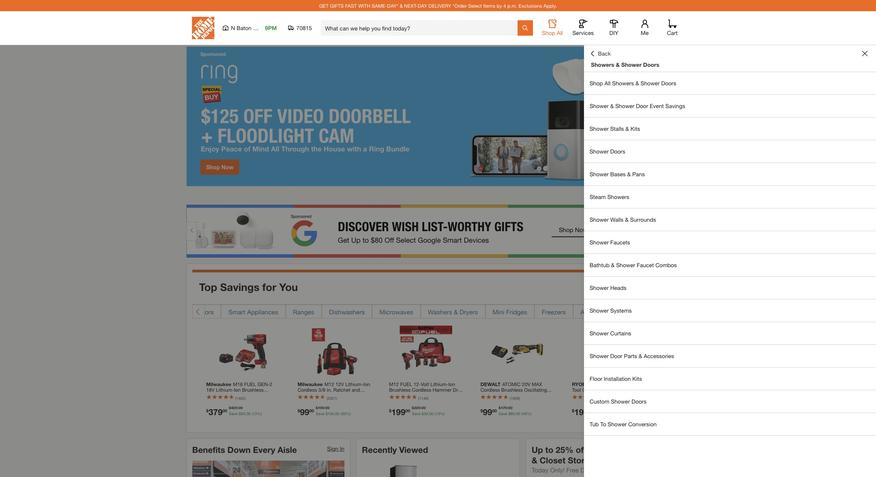Task type: describe. For each thing, give the bounding box(es) containing it.
& up shower stalls & kits
[[611, 103, 614, 109]]

storage
[[568, 456, 600, 465]]

0 vertical spatial kits
[[631, 125, 641, 132]]

cart
[[668, 29, 678, 36]]

7.1 cu. ft. top freezer refrigerator in stainless steel look image
[[371, 462, 437, 477]]

menu containing shop all showers & shower doors
[[585, 72, 877, 436]]

mini fridges
[[493, 308, 528, 316]]

all for shop all showers & shower doors
[[605, 80, 611, 86]]

m12 fuel 12-volt lithium-ion brushless cordless hammer drill and impact driver combo kit w/2 batteries and bag (2-tool) link
[[389, 382, 463, 404]]

kit inside m12 12v lithium-ion cordless 3/8 in. ratchet and screwdriver combo kit (2-tool) with battery, charger, tool bag
[[343, 393, 349, 399]]

( 2921 )
[[327, 396, 337, 401]]

179
[[501, 406, 508, 411]]

freezers
[[542, 308, 566, 316]]

shower up shower stalls & kits
[[590, 103, 609, 109]]

today only!
[[532, 466, 565, 474]]

& right the bathtub
[[612, 262, 615, 268]]

$ 99 00 $ 179 . 00 save $ 80 . 00 ( 45 %)
[[481, 406, 532, 417]]

floor
[[590, 376, 603, 382]]

hammer
[[433, 387, 452, 393]]

ion inside m12 fuel 12-volt lithium-ion brushless cordless hammer drill and impact driver combo kit w/2 batteries and bag (2-tool)
[[449, 382, 456, 387]]

garage
[[617, 445, 646, 455]]

3 ) from the left
[[428, 396, 429, 401]]

00 inside $ 149 00
[[680, 408, 685, 414]]

appliances
[[247, 308, 278, 316]]

1 vertical spatial 20v
[[520, 393, 529, 399]]

100 inside $ 99 00 $ 199 . 00 save $ 100 . 00 ( 50 %)
[[328, 412, 334, 416]]

shower heads
[[590, 285, 627, 291]]

cordless inside atomic 20v max cordless brushless oscillating multi tool with (1) 20v 2.0ah battery and charger
[[481, 387, 500, 393]]

tool inside one+ 18v cordless 6- tool combo kit with 1.5 ah battery, 4.0 ah battery, and charger
[[572, 387, 581, 393]]

off
[[576, 445, 587, 455]]

appliance parts button
[[574, 305, 633, 319]]

viewed
[[400, 445, 428, 455]]

aisle
[[278, 445, 297, 455]]

) for atomic 20v max cordless brushless oscillating multi tool with (1) 20v 2.0ah battery and charger
[[519, 396, 520, 401]]

shower down the 33 at the bottom right of page
[[608, 421, 627, 428]]

showers inside the steam showers link
[[608, 194, 630, 200]]

ion inside m12 12v lithium-ion cordless 3/8 in. ratchet and screwdriver combo kit (2-tool) with battery, charger, tool bag
[[364, 382, 370, 387]]

get
[[319, 3, 329, 9]]

2.0ah
[[530, 393, 543, 399]]

shower up 'event'
[[641, 80, 660, 86]]

50 inside $ 379 00 $ 429 . 00 save $ 50 . 00 ( 12 %)
[[241, 412, 245, 416]]

brushless inside atomic 20v max cordless brushless oscillating multi tool with (1) 20v 2.0ah battery and charger
[[502, 387, 523, 393]]

100 inside $ 199 00 save $ 100 . 00 ( 33 %)
[[607, 412, 614, 416]]

select inside "up to 25% off select garage & closet storage solutions today only! free delivery"
[[589, 445, 614, 455]]

up
[[532, 445, 543, 455]]

0 horizontal spatial ah
[[599, 393, 605, 399]]

day*
[[387, 3, 399, 9]]

shower left the faucet
[[617, 262, 636, 268]]

25%
[[556, 445, 574, 455]]

save for $ 99 00 $ 179 . 00 save $ 80 . 00 ( 45 %)
[[499, 412, 508, 416]]

m12 12v lithium-ion cordless 3/8 in. ratchet and screwdriver combo kit (2-tool) with battery, charger, tool bag image
[[309, 326, 361, 378]]

dewalt
[[481, 382, 501, 387]]

floor installation kits
[[590, 376, 642, 382]]

the home depot logo image
[[192, 17, 214, 39]]

shower heads link
[[585, 277, 877, 299]]

shower left systems
[[590, 307, 609, 314]]

( 1465 )
[[235, 396, 246, 401]]

(2- inside m12 12v lithium-ion cordless 3/8 in. ratchet and screwdriver combo kit (2-tool) with battery, charger, tool bag
[[350, 393, 356, 399]]

conversion
[[629, 421, 657, 428]]

( inside $ 99 00 $ 179 . 00 save $ 80 . 00 ( 45 %)
[[522, 412, 523, 416]]

services button
[[572, 20, 595, 36]]

30
[[424, 412, 428, 416]]

back arrow image
[[196, 308, 201, 315]]

( inside $ 199 00 save $ 100 . 00 ( 33 %)
[[620, 412, 621, 416]]

$ 379 00 $ 429 . 00 save $ 50 . 00 ( 12 %)
[[206, 406, 262, 417]]

12-
[[414, 382, 421, 387]]

shower door parts & accessories link
[[585, 345, 877, 368]]

ranges button
[[286, 305, 322, 319]]

& right walls
[[626, 216, 629, 223]]

tub
[[590, 421, 599, 428]]

12v
[[336, 382, 344, 387]]

top
[[199, 281, 217, 294]]

with
[[358, 3, 371, 9]]

%) for $ 379 00 $ 429 . 00 save $ 50 . 00 ( 12 %)
[[257, 412, 262, 416]]

accessories
[[644, 353, 675, 359]]

me button
[[634, 20, 656, 36]]

& up shop all showers & shower doors
[[616, 61, 620, 68]]

appliance
[[581, 308, 609, 316]]

max
[[532, 382, 543, 387]]

in
[[340, 445, 345, 452]]

1 horizontal spatial door
[[636, 103, 649, 109]]

tool) inside m12 12v lithium-ion cordless 3/8 in. ratchet and screwdriver combo kit (2-tool) with battery, charger, tool bag
[[356, 393, 366, 399]]

baton
[[237, 25, 252, 31]]

) for m12 12v lithium-ion cordless 3/8 in. ratchet and screwdriver combo kit (2-tool) with battery, charger, tool bag
[[336, 396, 337, 401]]

get gifts fast with same-day* & next-day delivery *order select items by 4 p.m. exclusions apply.
[[319, 3, 557, 9]]

up to 25% off select garage & closet storage solutions today only! free delivery
[[532, 445, 646, 474]]

exclusions
[[519, 3, 543, 9]]

bag for (2-
[[357, 398, 365, 404]]

washers & dryers button
[[421, 305, 486, 319]]

microwaves button
[[372, 305, 421, 319]]

closet
[[540, 456, 566, 465]]

doors up bases
[[611, 148, 626, 155]]

next-
[[404, 3, 418, 9]]

free delivery
[[567, 466, 603, 474]]

2 horizontal spatial battery,
[[606, 393, 623, 399]]

0 vertical spatial 20v
[[522, 382, 531, 387]]

1 vertical spatial savings
[[220, 281, 260, 294]]

smart appliances button
[[221, 305, 286, 319]]

%) for $ 199 00 $ 229 . 00 save $ 30 . 00 ( 13 %)
[[440, 412, 445, 416]]

429
[[231, 406, 238, 411]]

m18 fuel gen-2 18v lithium-ion brushless cordless mid torque 1/2 in. impact wrench f ring w/5.0ah starter kit image
[[217, 326, 270, 378]]

walls
[[611, 216, 624, 223]]

drill
[[453, 387, 462, 393]]

( inside "$ 199 00 $ 229 . 00 save $ 30 . 00 ( 13 %)"
[[435, 412, 436, 416]]

shop for shop all showers & shower doors
[[590, 80, 603, 86]]

12
[[253, 412, 257, 416]]

sign in card banner image
[[192, 461, 345, 477]]

refrigerators
[[178, 308, 214, 316]]

battery
[[481, 398, 497, 404]]

doors up shop all showers & shower doors
[[644, 61, 660, 68]]

shop all
[[542, 29, 563, 36]]

showers inside shop all showers & shower doors link
[[613, 80, 634, 86]]

& left accessories
[[639, 353, 643, 359]]

every
[[253, 445, 275, 455]]

$ inside $ 149 00
[[664, 408, 666, 414]]

& left pans
[[628, 171, 631, 177]]

fridges
[[507, 308, 528, 316]]

%) for $ 99 00 $ 179 . 00 save $ 80 . 00 ( 45 %)
[[527, 412, 532, 416]]

parts inside button
[[611, 308, 625, 316]]

1 vertical spatial door
[[611, 353, 623, 359]]

3/8
[[319, 387, 326, 393]]

shower up stalls
[[616, 103, 635, 109]]

showers & shower doors
[[592, 61, 660, 68]]

parts inside menu
[[625, 353, 638, 359]]

99 for atomic 20v max cordless brushless oscillating multi tool with (1) 20v 2.0ah battery and charger
[[483, 407, 493, 417]]

shower down shower stalls & kits
[[590, 148, 609, 155]]

heads
[[611, 285, 627, 291]]

kit inside one+ 18v cordless 6- tool combo kit with 1.5 ah battery, 4.0 ah battery, and charger
[[600, 387, 606, 393]]

to
[[601, 421, 607, 428]]

*order
[[453, 3, 467, 9]]

services
[[573, 29, 594, 36]]

with inside one+ 18v cordless 6- tool combo kit with 1.5 ah battery, 4.0 ah battery, and charger
[[608, 387, 617, 393]]

steam
[[590, 194, 606, 200]]

229
[[414, 406, 421, 411]]

drawer close image
[[863, 51, 868, 56]]

to
[[546, 445, 554, 455]]

charger inside one+ 18v cordless 6- tool combo kit with 1.5 ah battery, 4.0 ah battery, and charger
[[572, 398, 590, 404]]

you
[[279, 281, 298, 294]]

atomic
[[503, 382, 521, 387]]

shower left walls
[[590, 216, 609, 223]]

and inside one+ 18v cordless 6- tool combo kit with 1.5 ah battery, 4.0 ah battery, and charger
[[624, 393, 632, 399]]

kit inside m12 fuel 12-volt lithium-ion brushless cordless hammer drill and impact driver combo kit w/2 batteries and bag (2-tool)
[[447, 393, 453, 399]]

4
[[504, 3, 506, 9]]

& inside button
[[454, 308, 458, 316]]

fuel
[[400, 382, 413, 387]]

save for $ 99 00 $ 199 . 00 save $ 100 . 00 ( 50 %)
[[316, 412, 325, 416]]

and inside atomic 20v max cordless brushless oscillating multi tool with (1) 20v 2.0ah battery and charger
[[498, 398, 506, 404]]

m12 fuel 12-volt lithium-ion brushless cordless hammer drill and impact driver combo kit w/2 batteries and bag (2-tool)
[[389, 382, 463, 404]]

1 vertical spatial kits
[[633, 376, 642, 382]]



Task type: locate. For each thing, give the bounding box(es) containing it.
1 horizontal spatial bag
[[420, 398, 429, 404]]

0 vertical spatial showers
[[592, 61, 615, 68]]

0 horizontal spatial brushless
[[389, 387, 411, 393]]

100 down the charger,
[[328, 412, 334, 416]]

sign in link
[[327, 445, 345, 452]]

save for $ 379 00 $ 429 . 00 save $ 50 . 00 ( 12 %)
[[229, 412, 238, 416]]

lithium- right 12v
[[346, 382, 364, 387]]

50
[[241, 412, 245, 416], [342, 412, 346, 416]]

ion up the w/2
[[449, 382, 456, 387]]

(2- right the charger,
[[350, 393, 356, 399]]

1 horizontal spatial tool
[[493, 393, 502, 399]]

1 horizontal spatial kit
[[447, 393, 453, 399]]

& left dryers
[[454, 308, 458, 316]]

149
[[666, 407, 680, 417]]

tool
[[572, 387, 581, 393], [493, 393, 502, 399], [346, 398, 355, 404]]

0 horizontal spatial (2-
[[350, 393, 356, 399]]

faucet
[[637, 262, 654, 268]]

m12 left 12v
[[325, 382, 334, 387]]

save inside $ 379 00 $ 429 . 00 save $ 50 . 00 ( 12 %)
[[229, 412, 238, 416]]

day
[[418, 3, 428, 9]]

0 horizontal spatial 99
[[300, 407, 310, 417]]

0 horizontal spatial lithium-
[[346, 382, 364, 387]]

1 charger from the left
[[508, 398, 525, 404]]

18v
[[604, 382, 613, 387]]

( inside $ 379 00 $ 429 . 00 save $ 50 . 00 ( 12 %)
[[252, 412, 253, 416]]

tool right multi
[[493, 393, 502, 399]]

0 horizontal spatial kit
[[343, 393, 349, 399]]

2 horizontal spatial tool
[[572, 387, 581, 393]]

smart appliances
[[229, 308, 278, 316]]

save down 229
[[412, 412, 421, 416]]

1 ) from the left
[[245, 396, 246, 401]]

20v right (1)
[[520, 393, 529, 399]]

washers
[[428, 308, 452, 316]]

%) for $ 99 00 $ 199 . 00 save $ 100 . 00 ( 50 %)
[[346, 412, 351, 416]]

microwaves
[[380, 308, 414, 316]]

( inside $ 99 00 $ 199 . 00 save $ 100 . 00 ( 50 %)
[[341, 412, 342, 416]]

tool) inside m12 fuel 12-volt lithium-ion brushless cordless hammer drill and impact driver combo kit w/2 batteries and bag (2-tool)
[[436, 398, 446, 404]]

1 milwaukee from the left
[[206, 382, 231, 387]]

1 horizontal spatial 99
[[483, 407, 493, 417]]

atomic 20v max cordless brushless oscillating multi tool with (1) 20v 2.0ah battery and charger image
[[492, 326, 544, 378]]

0 vertical spatial select
[[469, 3, 482, 9]]

2 lithium- from the left
[[431, 382, 449, 387]]

shower down 1.5
[[611, 398, 630, 405]]

2 vertical spatial showers
[[608, 194, 630, 200]]

custom
[[590, 398, 610, 405]]

down
[[228, 445, 251, 455]]

refrigerators button
[[170, 305, 221, 319]]

1 vertical spatial shop
[[590, 80, 603, 86]]

tool left 4.0
[[572, 387, 581, 393]]

What can we help you find today? search field
[[325, 21, 517, 35]]

kits right installation
[[633, 376, 642, 382]]

brushless up 1999
[[502, 387, 523, 393]]

0 horizontal spatial m12
[[325, 382, 334, 387]]

bag for driver
[[420, 398, 429, 404]]

lithium- inside m12 12v lithium-ion cordless 3/8 in. ratchet and screwdriver combo kit (2-tool) with battery, charger, tool bag
[[346, 382, 364, 387]]

3830
[[602, 396, 611, 401]]

0 horizontal spatial savings
[[220, 281, 260, 294]]

impact
[[399, 393, 414, 399]]

one+ 18v cordless 6-tool combo kit with 1.5 ah battery, 4.0 ah battery, and charger image
[[583, 326, 636, 378]]

shower bases & pans
[[590, 171, 645, 177]]

ranges
[[293, 308, 314, 316]]

0 horizontal spatial tool
[[346, 398, 355, 404]]

0 horizontal spatial bag
[[357, 398, 365, 404]]

3 %) from the left
[[440, 412, 445, 416]]

%) down 'milwaukee' link
[[257, 412, 262, 416]]

80
[[511, 412, 515, 416]]

delivery
[[429, 3, 452, 9]]

brushless inside m12 fuel 12-volt lithium-ion brushless cordless hammer drill and impact driver combo kit w/2 batteries and bag (2-tool)
[[389, 387, 411, 393]]

combos
[[656, 262, 677, 268]]

5 %) from the left
[[626, 412, 630, 416]]

with left (1)
[[503, 393, 512, 399]]

1 99 from the left
[[300, 407, 310, 417]]

2 99 from the left
[[483, 407, 493, 417]]

and up 229
[[410, 398, 419, 404]]

systems
[[611, 307, 632, 314]]

1 100 from the left
[[328, 412, 334, 416]]

0 vertical spatial all
[[557, 29, 563, 36]]

menu
[[585, 72, 877, 436]]

1 ion from the left
[[364, 382, 370, 387]]

0 horizontal spatial door
[[611, 353, 623, 359]]

showers
[[592, 61, 615, 68], [613, 80, 634, 86], [608, 194, 630, 200]]

mini
[[493, 308, 505, 316]]

kits right stalls
[[631, 125, 641, 132]]

shower left bases
[[590, 171, 609, 177]]

save down 429
[[229, 412, 238, 416]]

shower & shower door event savings
[[590, 103, 686, 109]]

installation
[[604, 376, 631, 382]]

1 horizontal spatial battery,
[[572, 393, 589, 399]]

%) inside "$ 199 00 $ 229 . 00 save $ 30 . 00 ( 13 %)"
[[440, 412, 445, 416]]

0 horizontal spatial shop
[[542, 29, 556, 36]]

bag inside m12 12v lithium-ion cordless 3/8 in. ratchet and screwdriver combo kit (2-tool) with battery, charger, tool bag
[[357, 398, 365, 404]]

all inside menu
[[605, 80, 611, 86]]

select right off
[[589, 445, 614, 455]]

1 horizontal spatial select
[[589, 445, 614, 455]]

and left impact
[[389, 393, 398, 399]]

shop inside button
[[542, 29, 556, 36]]

199 for $ 199 00 $ 229 . 00 save $ 30 . 00 ( 13 %)
[[392, 407, 406, 417]]

& down showers & shower doors
[[636, 80, 640, 86]]

for
[[263, 281, 277, 294]]

00
[[239, 406, 243, 411], [326, 406, 330, 411], [422, 406, 426, 411], [509, 406, 513, 411], [223, 408, 227, 414], [310, 408, 314, 414], [406, 408, 410, 414], [493, 408, 497, 414], [589, 408, 593, 414], [680, 408, 685, 414], [246, 412, 251, 416], [335, 412, 340, 416], [430, 412, 434, 416], [516, 412, 521, 416], [615, 412, 619, 416]]

milwaukee
[[206, 382, 231, 387], [298, 382, 323, 387]]

n
[[231, 25, 235, 31]]

showers right steam
[[608, 194, 630, 200]]

%) down ratchet
[[346, 412, 351, 416]]

appliance parts
[[581, 308, 625, 316]]

0 horizontal spatial all
[[557, 29, 563, 36]]

1 horizontal spatial 100
[[607, 412, 614, 416]]

one+
[[590, 382, 603, 387]]

%) right 30
[[440, 412, 445, 416]]

.
[[238, 406, 239, 411], [325, 406, 326, 411], [421, 406, 422, 411], [508, 406, 509, 411], [245, 412, 246, 416], [334, 412, 335, 416], [428, 412, 430, 416], [515, 412, 516, 416], [614, 412, 615, 416]]

199 inside $ 99 00 $ 199 . 00 save $ 100 . 00 ( 50 %)
[[318, 406, 325, 411]]

1 horizontal spatial with
[[503, 393, 512, 399]]

ah
[[626, 387, 632, 393], [599, 393, 605, 399]]

savings inside menu
[[666, 103, 686, 109]]

with left 1.5
[[608, 387, 617, 393]]

1 horizontal spatial all
[[605, 80, 611, 86]]

199 inside "$ 199 00 $ 229 . 00 save $ 30 . 00 ( 13 %)"
[[392, 407, 406, 417]]

1 m12 from the left
[[325, 382, 334, 387]]

ah right 4.0
[[599, 393, 605, 399]]

1 horizontal spatial charger
[[572, 398, 590, 404]]

0 horizontal spatial 100
[[328, 412, 334, 416]]

tub to shower conversion link
[[585, 413, 877, 436]]

all for shop all
[[557, 29, 563, 36]]

dishwashers
[[329, 308, 365, 316]]

parts up curtains
[[611, 308, 625, 316]]

shower left stalls
[[590, 125, 609, 132]]

tool) right ratchet
[[356, 393, 366, 399]]

all left the services
[[557, 29, 563, 36]]

20v left the max
[[522, 382, 531, 387]]

kit
[[600, 387, 606, 393], [343, 393, 349, 399], [447, 393, 453, 399]]

save inside $ 99 00 $ 179 . 00 save $ 80 . 00 ( 45 %)
[[499, 412, 508, 416]]

bathtub & shower faucet combos
[[590, 262, 677, 268]]

shower & shower door event savings link
[[585, 95, 877, 117]]

battery, inside m12 12v lithium-ion cordless 3/8 in. ratchet and screwdriver combo kit (2-tool) with battery, charger, tool bag
[[308, 398, 325, 404]]

2 100 from the left
[[607, 412, 614, 416]]

0 vertical spatial shop
[[542, 29, 556, 36]]

showers down showers & shower doors
[[613, 80, 634, 86]]

1 horizontal spatial savings
[[666, 103, 686, 109]]

shower walls & surrounds
[[590, 216, 657, 223]]

curtains
[[611, 330, 632, 337]]

save inside $ 199 00 save $ 100 . 00 ( 33 %)
[[595, 412, 604, 416]]

%) inside $ 99 00 $ 199 . 00 save $ 100 . 00 ( 50 %)
[[346, 412, 351, 416]]

shower up floor
[[590, 353, 609, 359]]

and right ratchet
[[352, 387, 360, 393]]

with inside atomic 20v max cordless brushless oscillating multi tool with (1) 20v 2.0ah battery and charger
[[503, 393, 512, 399]]

ion right ratchet
[[364, 382, 370, 387]]

99 inside $ 99 00 $ 199 . 00 save $ 100 . 00 ( 50 %)
[[300, 407, 310, 417]]

door left 'event'
[[636, 103, 649, 109]]

3 save from the left
[[412, 412, 421, 416]]

parts down curtains
[[625, 353, 638, 359]]

door up floor installation kits at bottom right
[[611, 353, 623, 359]]

1 vertical spatial all
[[605, 80, 611, 86]]

lithium- inside m12 fuel 12-volt lithium-ion brushless cordless hammer drill and impact driver combo kit w/2 batteries and bag (2-tool)
[[431, 382, 449, 387]]

select left items
[[469, 3, 482, 9]]

0 horizontal spatial milwaukee
[[206, 382, 231, 387]]

shop down back button
[[590, 80, 603, 86]]

brushless
[[389, 387, 411, 393], [502, 387, 523, 393]]

1 horizontal spatial ah
[[626, 387, 632, 393]]

tool inside atomic 20v max cordless brushless oscillating multi tool with (1) 20v 2.0ah battery and charger
[[493, 393, 502, 399]]

99 inside $ 99 00 $ 179 . 00 save $ 80 . 00 ( 45 %)
[[483, 407, 493, 417]]

charger up "80"
[[508, 398, 525, 404]]

m12 for in.
[[325, 382, 334, 387]]

shower up shop all showers & shower doors
[[622, 61, 642, 68]]

2 save from the left
[[316, 412, 325, 416]]

doors down 6-
[[632, 398, 647, 405]]

0 horizontal spatial battery,
[[308, 398, 325, 404]]

2 charger from the left
[[572, 398, 590, 404]]

99 down battery in the right bottom of the page
[[483, 407, 493, 417]]

0 horizontal spatial combo
[[325, 393, 341, 399]]

tool) down hammer
[[436, 398, 446, 404]]

shower doors
[[590, 148, 626, 155]]

all down showers & shower doors
[[605, 80, 611, 86]]

milwaukee up screwdriver
[[298, 382, 323, 387]]

save inside "$ 199 00 $ 229 . 00 save $ 30 . 00 ( 13 %)"
[[412, 412, 421, 416]]

benefits
[[192, 445, 225, 455]]

save inside $ 99 00 $ 199 . 00 save $ 100 . 00 ( 50 %)
[[316, 412, 325, 416]]

steam showers link
[[585, 186, 877, 208]]

1 brushless from the left
[[389, 387, 411, 393]]

4 ) from the left
[[519, 396, 520, 401]]

1 bag from the left
[[357, 398, 365, 404]]

2 horizontal spatial combo
[[583, 387, 599, 393]]

1 horizontal spatial lithium-
[[431, 382, 449, 387]]

cordless inside m12 fuel 12-volt lithium-ion brushless cordless hammer drill and impact driver combo kit w/2 batteries and bag (2-tool)
[[412, 387, 432, 393]]

1 horizontal spatial tool)
[[436, 398, 446, 404]]

0 vertical spatial savings
[[666, 103, 686, 109]]

m12 left fuel
[[389, 382, 399, 387]]

1 horizontal spatial milwaukee
[[298, 382, 323, 387]]

savings up smart at the left bottom
[[220, 281, 260, 294]]

1 50 from the left
[[241, 412, 245, 416]]

%) up tub to shower conversion
[[626, 412, 630, 416]]

charger left 4.0
[[572, 398, 590, 404]]

and up the 33 at the bottom right of page
[[624, 393, 632, 399]]

shower curtains link
[[585, 322, 877, 345]]

1 horizontal spatial 50
[[342, 412, 346, 416]]

1 horizontal spatial shop
[[590, 80, 603, 86]]

showers down back button
[[592, 61, 615, 68]]

save for $ 199 00 $ 229 . 00 save $ 30 . 00 ( 13 %)
[[412, 412, 421, 416]]

charger inside atomic 20v max cordless brushless oscillating multi tool with (1) 20v 2.0ah battery and charger
[[508, 398, 525, 404]]

( 3830 )
[[601, 396, 612, 401]]

45
[[523, 412, 527, 416]]

shower systems
[[590, 307, 632, 314]]

kit up ( 3830 )
[[600, 387, 606, 393]]

0 horizontal spatial ion
[[364, 382, 370, 387]]

2 ) from the left
[[336, 396, 337, 401]]

doors up 'event'
[[662, 80, 677, 86]]

all inside button
[[557, 29, 563, 36]]

5 ) from the left
[[611, 396, 612, 401]]

combo inside m12 fuel 12-volt lithium-ion brushless cordless hammer drill and impact driver combo kit w/2 batteries and bag (2-tool)
[[430, 393, 446, 399]]

1 horizontal spatial brushless
[[502, 387, 523, 393]]

shower stalls & kits
[[590, 125, 641, 132]]

atomic 20-volt max lithium-ion cordless combo kit (2-tool) with (2) 2.0ah batteries, charger and bag image
[[675, 326, 727, 378]]

milwaukee link
[[206, 382, 280, 410]]

199 for $ 199 00 save $ 100 . 00 ( 33 %)
[[575, 407, 589, 417]]

tool down ratchet
[[346, 398, 355, 404]]

sign in
[[327, 445, 345, 452]]

solutions
[[602, 456, 640, 465]]

1 vertical spatial select
[[589, 445, 614, 455]]

5 save from the left
[[595, 412, 604, 416]]

m12 fuel 12-volt lithium-ion brushless cordless hammer drill and impact driver combo kit w/2 batteries and bag (2-tool) image
[[400, 326, 453, 378]]

cordless inside one+ 18v cordless 6- tool combo kit with 1.5 ah battery, 4.0 ah battery, and charger
[[614, 382, 633, 387]]

door
[[636, 103, 649, 109], [611, 353, 623, 359]]

99
[[300, 407, 310, 417], [483, 407, 493, 417]]

4 %) from the left
[[527, 412, 532, 416]]

0 vertical spatial door
[[636, 103, 649, 109]]

1 lithium- from the left
[[346, 382, 364, 387]]

& down up
[[532, 456, 538, 465]]

%) inside $ 379 00 $ 429 . 00 save $ 50 . 00 ( 12 %)
[[257, 412, 262, 416]]

me
[[641, 29, 649, 36]]

m12 for brushless
[[389, 382, 399, 387]]

0 horizontal spatial 199
[[318, 406, 325, 411]]

kit down 12v
[[343, 393, 349, 399]]

combo inside m12 12v lithium-ion cordless 3/8 in. ratchet and screwdriver combo kit (2-tool) with battery, charger, tool bag
[[325, 393, 341, 399]]

back button
[[590, 50, 611, 57]]

2 horizontal spatial kit
[[600, 387, 606, 393]]

2 horizontal spatial 199
[[575, 407, 589, 417]]

0 horizontal spatial tool)
[[356, 393, 366, 399]]

save up 'to'
[[595, 412, 604, 416]]

shower
[[622, 61, 642, 68], [641, 80, 660, 86], [590, 103, 609, 109], [616, 103, 635, 109], [590, 125, 609, 132], [590, 148, 609, 155], [590, 171, 609, 177], [590, 216, 609, 223], [590, 239, 609, 246], [617, 262, 636, 268], [590, 285, 609, 291], [590, 307, 609, 314], [590, 330, 609, 337], [590, 353, 609, 359], [611, 398, 630, 405], [608, 421, 627, 428]]

shop down apply.
[[542, 29, 556, 36]]

1 vertical spatial parts
[[625, 353, 638, 359]]

cordless inside m12 12v lithium-ion cordless 3/8 in. ratchet and screwdriver combo kit (2-tool) with battery, charger, tool bag
[[298, 387, 317, 393]]

with inside m12 12v lithium-ion cordless 3/8 in. ratchet and screwdriver combo kit (2-tool) with battery, charger, tool bag
[[298, 398, 307, 404]]

with up $ 99 00 $ 199 . 00 save $ 100 . 00 ( 50 %)
[[298, 398, 307, 404]]

%) inside $ 199 00 save $ 100 . 00 ( 33 %)
[[626, 412, 630, 416]]

0 vertical spatial parts
[[611, 308, 625, 316]]

lithium- right volt at the bottom of page
[[431, 382, 449, 387]]

$
[[229, 406, 231, 411], [316, 406, 318, 411], [412, 406, 414, 411], [499, 406, 501, 411], [206, 408, 209, 414], [298, 408, 300, 414], [389, 408, 392, 414], [481, 408, 483, 414], [572, 408, 575, 414], [664, 408, 666, 414], [239, 412, 241, 416], [326, 412, 328, 416], [422, 412, 424, 416], [509, 412, 511, 416], [605, 412, 607, 416]]

99 for m12 12v lithium-ion cordless 3/8 in. ratchet and screwdriver combo kit (2-tool) with battery, charger, tool bag
[[300, 407, 310, 417]]

m12 12v lithium-ion cordless 3/8 in. ratchet and screwdriver combo kit (2-tool) with battery, charger, tool bag
[[298, 382, 370, 404]]

apply.
[[544, 3, 557, 9]]

1 vertical spatial showers
[[613, 80, 634, 86]]

0 horizontal spatial select
[[469, 3, 482, 9]]

2921
[[328, 396, 336, 401]]

& inside "up to 25% off select garage & closet storage solutions today only! free delivery"
[[532, 456, 538, 465]]

. inside $ 199 00 save $ 100 . 00 ( 33 %)
[[614, 412, 615, 416]]

4 save from the left
[[499, 412, 508, 416]]

shop for shop all
[[542, 29, 556, 36]]

%) inside $ 99 00 $ 179 . 00 save $ 80 . 00 ( 45 %)
[[527, 412, 532, 416]]

shower left curtains
[[590, 330, 609, 337]]

0 horizontal spatial with
[[298, 398, 307, 404]]

bathtub & shower faucet combos link
[[585, 254, 877, 277]]

379
[[209, 407, 223, 417]]

bag inside m12 fuel 12-volt lithium-ion brushless cordless hammer drill and impact driver combo kit w/2 batteries and bag (2-tool)
[[420, 398, 429, 404]]

& right stalls
[[626, 125, 630, 132]]

and
[[352, 387, 360, 393], [389, 393, 398, 399], [624, 393, 632, 399], [410, 398, 419, 404], [498, 398, 506, 404]]

& right the day*
[[400, 3, 403, 9]]

m12
[[325, 382, 334, 387], [389, 382, 399, 387]]

brushless up batteries
[[389, 387, 411, 393]]

shower left heads
[[590, 285, 609, 291]]

2 m12 from the left
[[389, 382, 399, 387]]

70815 button
[[288, 25, 312, 32]]

2 50 from the left
[[342, 412, 346, 416]]

and inside m12 12v lithium-ion cordless 3/8 in. ratchet and screwdriver combo kit (2-tool) with battery, charger, tool bag
[[352, 387, 360, 393]]

(1)
[[514, 393, 519, 399]]

(2- inside m12 fuel 12-volt lithium-ion brushless cordless hammer drill and impact driver combo kit w/2 batteries and bag (2-tool)
[[430, 398, 436, 404]]

) for one+ 18v cordless 6- tool combo kit with 1.5 ah battery, 4.0 ah battery, and charger
[[611, 396, 612, 401]]

20v
[[522, 382, 531, 387], [520, 393, 529, 399]]

0 horizontal spatial charger
[[508, 398, 525, 404]]

2 brushless from the left
[[502, 387, 523, 393]]

1 horizontal spatial ion
[[449, 382, 456, 387]]

custom shower doors link
[[585, 391, 877, 413]]

m12 inside m12 fuel 12-volt lithium-ion brushless cordless hammer drill and impact driver combo kit w/2 batteries and bag (2-tool)
[[389, 382, 399, 387]]

99 down screwdriver
[[300, 407, 310, 417]]

shower faucets
[[590, 239, 631, 246]]

parts
[[611, 308, 625, 316], [625, 353, 638, 359]]

100 left the 33 at the bottom right of page
[[607, 412, 614, 416]]

milwaukee up 379
[[206, 382, 231, 387]]

kit left the w/2
[[447, 393, 453, 399]]

1 horizontal spatial m12
[[389, 382, 399, 387]]

save down 179
[[499, 412, 508, 416]]

savings right 'event'
[[666, 103, 686, 109]]

2 milwaukee from the left
[[298, 382, 323, 387]]

shower left faucets
[[590, 239, 609, 246]]

50 down the charger,
[[342, 412, 346, 416]]

tool inside m12 12v lithium-ion cordless 3/8 in. ratchet and screwdriver combo kit (2-tool) with battery, charger, tool bag
[[346, 398, 355, 404]]

1 horizontal spatial (2-
[[430, 398, 436, 404]]

(2- right '( 1146 )'
[[430, 398, 436, 404]]

50 inside $ 99 00 $ 199 . 00 save $ 100 . 00 ( 50 %)
[[342, 412, 346, 416]]

feedback link image
[[867, 118, 877, 156]]

combo inside one+ 18v cordless 6- tool combo kit with 1.5 ah battery, 4.0 ah battery, and charger
[[583, 387, 599, 393]]

1 save from the left
[[229, 412, 238, 416]]

back
[[599, 50, 611, 57]]

1 horizontal spatial 199
[[392, 407, 406, 417]]

1 %) from the left
[[257, 412, 262, 416]]

save down screwdriver
[[316, 412, 325, 416]]

2 bag from the left
[[420, 398, 429, 404]]

smart
[[229, 308, 246, 316]]

1 horizontal spatial combo
[[430, 393, 446, 399]]

m12 inside m12 12v lithium-ion cordless 3/8 in. ratchet and screwdriver combo kit (2-tool) with battery, charger, tool bag
[[325, 382, 334, 387]]

2 horizontal spatial with
[[608, 387, 617, 393]]

shop
[[542, 29, 556, 36], [590, 80, 603, 86]]

shop inside menu
[[590, 80, 603, 86]]

top savings for you
[[199, 281, 298, 294]]

benefits down every aisle
[[192, 445, 297, 455]]

2 ion from the left
[[449, 382, 456, 387]]

2 %) from the left
[[346, 412, 351, 416]]

50 left 12
[[241, 412, 245, 416]]

0 horizontal spatial 50
[[241, 412, 245, 416]]

%) right "80"
[[527, 412, 532, 416]]

ah right 1.5
[[626, 387, 632, 393]]

and up 179
[[498, 398, 506, 404]]



Task type: vqa. For each thing, say whether or not it's contained in the screenshot.
SERVICE
no



